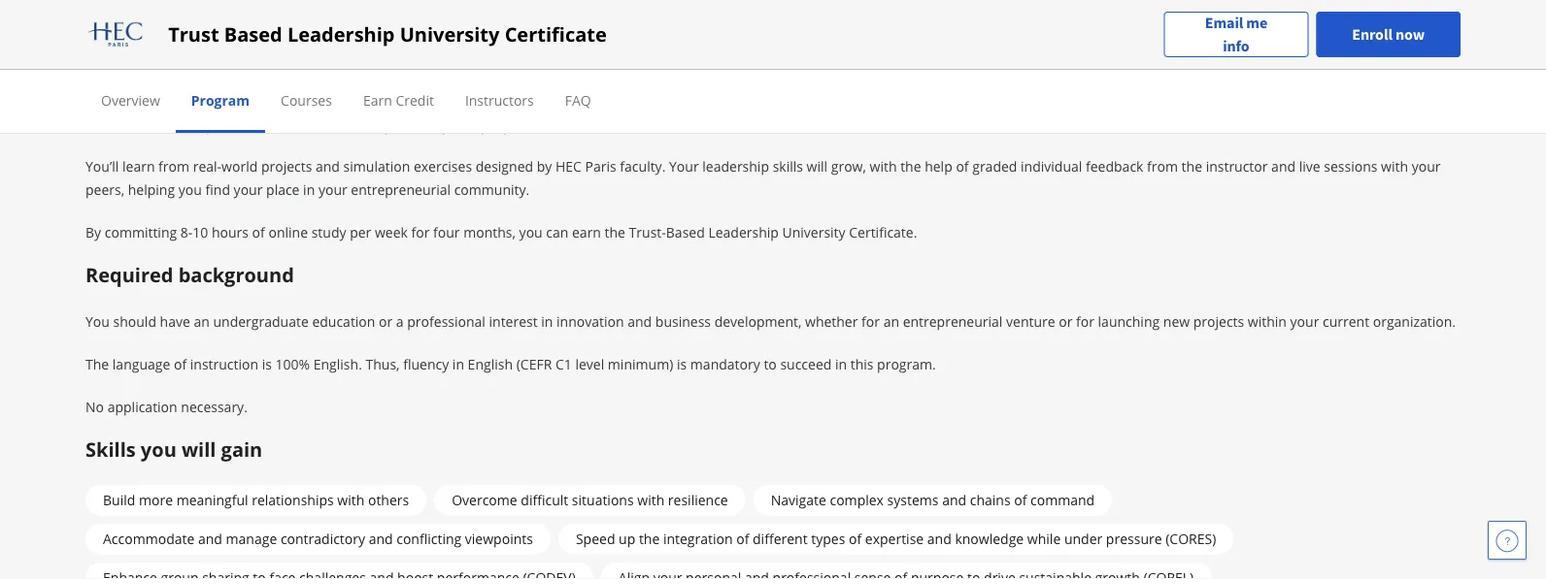 Task type: vqa. For each thing, say whether or not it's contained in the screenshot.
"Coursera" image
no



Task type: locate. For each thing, give the bounding box(es) containing it.
projects up place
[[261, 158, 312, 176]]

more
[[139, 492, 173, 510]]

1 horizontal spatial based
[[666, 224, 705, 242]]

and left live
[[1271, 158, 1296, 176]]

0 vertical spatial relationships
[[378, 26, 460, 44]]

instructors
[[465, 91, 534, 109]]

others up conflicting
[[368, 492, 409, 510]]

of down trust
[[292, 56, 305, 74]]

entrepreneurial
[[172, 116, 272, 135], [351, 181, 451, 199], [903, 313, 1003, 331]]

entrepreneurial down program "link"
[[172, 116, 272, 135]]

with left resilience
[[637, 492, 665, 510]]

a inside gain a deeper understanding of others and their differences list item
[[136, 56, 143, 74]]

venture
[[1006, 313, 1055, 331]]

chains
[[970, 492, 1011, 510]]

1 vertical spatial projects
[[1193, 313, 1244, 331]]

your inside 'list item'
[[346, 26, 375, 44]]

skills you will gain
[[85, 437, 262, 463]]

entrepreneurial up program.
[[903, 313, 1003, 331]]

list item
[[103, 0, 1461, 15]]

the right earn
[[605, 224, 625, 242]]

1 vertical spatial based
[[666, 224, 705, 242]]

0 horizontal spatial a
[[136, 56, 143, 74]]

and up the minimum)
[[628, 313, 652, 331]]

accommodate and manage contradictory and conflicting viewpoints
[[103, 530, 533, 549]]

conflicting
[[396, 530, 462, 549]]

help center image
[[1496, 529, 1519, 553]]

0 vertical spatial will
[[807, 158, 828, 176]]

whether
[[805, 313, 858, 331]]

0 vertical spatial leadership
[[287, 21, 395, 48]]

1 horizontal spatial relationships
[[378, 26, 460, 44]]

enroll now button
[[1316, 12, 1461, 57]]

0 vertical spatial entrepreneurial
[[172, 116, 272, 135]]

1 horizontal spatial projects
[[1193, 313, 1244, 331]]

no
[[85, 398, 104, 417]]

program
[[191, 91, 250, 109]]

expertise
[[865, 530, 924, 549]]

courses
[[281, 91, 332, 109]]

and left purpose
[[453, 116, 477, 135]]

2 horizontal spatial for
[[1076, 313, 1095, 331]]

relationships
[[378, 26, 460, 44], [252, 492, 334, 510]]

2 horizontal spatial entrepreneurial
[[903, 313, 1003, 331]]

1 vertical spatial others
[[368, 492, 409, 510]]

0 horizontal spatial is
[[262, 356, 272, 374]]

gain
[[221, 437, 262, 463]]

complex
[[830, 492, 884, 510]]

0 vertical spatial a
[[136, 56, 143, 74]]

for
[[411, 224, 430, 242], [862, 313, 880, 331], [1076, 313, 1095, 331]]

and left the their
[[353, 56, 377, 74]]

relationships inside 'list item'
[[378, 26, 460, 44]]

should
[[113, 313, 156, 331]]

email me info
[[1205, 13, 1268, 56]]

and
[[234, 26, 258, 44], [353, 56, 377, 74], [229, 86, 253, 105], [453, 116, 477, 135], [316, 158, 340, 176], [1271, 158, 1296, 176], [628, 313, 652, 331], [942, 492, 966, 510], [198, 530, 222, 549], [369, 530, 393, 549], [927, 530, 952, 549]]

list containing enhance confidence and build trust in your relationships
[[93, 0, 1461, 136]]

you'll
[[85, 158, 119, 176]]

0 vertical spatial based
[[224, 21, 282, 48]]

for left launching
[[1076, 313, 1095, 331]]

you inside you'll learn from real-world projects and simulation exercises designed by hec paris faculty. your leadership skills will grow, with the help of graded individual feedback from the instructor and live sessions with your peers, helping you find your place in your entrepreneurial community.
[[178, 181, 202, 199]]

foster engagement and nurture authenticity list item
[[103, 85, 1461, 106]]

you left can
[[519, 224, 543, 242]]

university up differences
[[400, 21, 500, 48]]

2 vertical spatial you
[[141, 437, 177, 463]]

0 horizontal spatial relationships
[[252, 492, 334, 510]]

relationships up the their
[[378, 26, 460, 44]]

1 vertical spatial university
[[782, 224, 846, 242]]

trust
[[297, 26, 327, 44]]

1 horizontal spatial will
[[807, 158, 828, 176]]

trust based leadership university certificate
[[168, 21, 607, 48]]

0 horizontal spatial projects
[[261, 158, 312, 176]]

of right help
[[956, 158, 969, 176]]

based down your at the top left of the page
[[666, 224, 705, 242]]

0 horizontal spatial from
[[158, 158, 189, 176]]

0 horizontal spatial university
[[400, 21, 500, 48]]

a right gain
[[136, 56, 143, 74]]

purpose
[[481, 116, 534, 135]]

certificate.
[[849, 224, 917, 242]]

you left find
[[178, 181, 202, 199]]

1 vertical spatial relationships
[[252, 492, 334, 510]]

manage
[[226, 530, 277, 549]]

can
[[546, 224, 569, 242]]

of right chains
[[1014, 492, 1027, 510]]

help
[[925, 158, 953, 176]]

systems
[[887, 492, 939, 510]]

0 horizontal spatial for
[[411, 224, 430, 242]]

in right trust
[[330, 26, 342, 44]]

pressure
[[1106, 530, 1162, 549]]

0 horizontal spatial leadership
[[287, 21, 395, 48]]

integration
[[663, 530, 733, 549]]

(cores)
[[1166, 530, 1216, 549]]

current
[[1323, 313, 1370, 331]]

1 vertical spatial leadership
[[708, 224, 779, 242]]

graded
[[972, 158, 1017, 176]]

0 horizontal spatial entrepreneurial
[[172, 116, 272, 135]]

you down no application necessary.
[[141, 437, 177, 463]]

faculty.
[[620, 158, 666, 176]]

email
[[1205, 13, 1243, 33]]

will inside you'll learn from real-world projects and simulation exercises designed by hec paris faculty. your leadership skills will grow, with the help of graded individual feedback from the instructor and live sessions with your peers, helping you find your place in your entrepreneurial community.
[[807, 158, 828, 176]]

or right "education"
[[379, 313, 393, 331]]

entrepreneurial inside list item
[[172, 116, 272, 135]]

1 horizontal spatial others
[[368, 492, 409, 510]]

0 vertical spatial you
[[178, 181, 202, 199]]

is left 100%
[[262, 356, 272, 374]]

navigate complex systems and chains of command
[[771, 492, 1095, 510]]

in right place
[[303, 181, 315, 199]]

activities
[[276, 116, 330, 135]]

a up thus,
[[396, 313, 404, 331]]

me
[[1246, 13, 1268, 33]]

committing
[[105, 224, 177, 242]]

with up contradictory
[[337, 492, 365, 510]]

authenticity
[[309, 86, 384, 105]]

certificate
[[505, 21, 607, 48]]

in left english
[[452, 356, 464, 374]]

with inside list item
[[334, 116, 361, 135]]

projects right the new
[[1193, 313, 1244, 331]]

1 horizontal spatial leadership
[[708, 224, 779, 242]]

deeper
[[147, 56, 192, 74]]

place
[[266, 181, 300, 199]]

1 vertical spatial a
[[396, 313, 404, 331]]

for left four
[[411, 224, 430, 242]]

instructors link
[[465, 91, 534, 109]]

difficult
[[521, 492, 568, 510]]

enhance confidence and build trust in your relationships
[[103, 26, 460, 44]]

enhance confidence and build trust in your relationships list item
[[103, 25, 1461, 45]]

0 vertical spatial university
[[400, 21, 500, 48]]

0 horizontal spatial based
[[224, 21, 282, 48]]

based up understanding
[[224, 21, 282, 48]]

learn
[[122, 158, 155, 176]]

will
[[807, 158, 828, 176], [182, 437, 216, 463]]

you
[[85, 313, 110, 331]]

0 horizontal spatial will
[[182, 437, 216, 463]]

an
[[194, 313, 210, 331], [883, 313, 899, 331]]

language
[[112, 356, 170, 374]]

with down authenticity
[[334, 116, 361, 135]]

1 vertical spatial entrepreneurial
[[351, 181, 451, 199]]

enroll now
[[1352, 25, 1425, 44]]

0 vertical spatial others
[[308, 56, 349, 74]]

of right hours
[[252, 224, 265, 242]]

projects inside you'll learn from real-world projects and simulation exercises designed by hec paris faculty. your leadership skills will grow, with the help of graded individual feedback from the instructor and live sessions with your peers, helping you find your place in your entrepreneurial community.
[[261, 158, 312, 176]]

with
[[334, 116, 361, 135], [870, 158, 897, 176], [1381, 158, 1408, 176], [337, 492, 365, 510], [637, 492, 665, 510]]

or right venture
[[1059, 313, 1073, 331]]

accelerate
[[103, 116, 169, 135]]

0 vertical spatial projects
[[261, 158, 312, 176]]

your right within
[[1290, 313, 1319, 331]]

of inside list item
[[292, 56, 305, 74]]

week
[[375, 224, 408, 242]]

0 horizontal spatial or
[[379, 313, 393, 331]]

leadership
[[702, 158, 769, 176]]

2 or from the left
[[1059, 313, 1073, 331]]

1 horizontal spatial entrepreneurial
[[351, 181, 451, 199]]

entrepreneurial inside you'll learn from real-world projects and simulation exercises designed by hec paris faculty. your leadership skills will grow, with the help of graded individual feedback from the instructor and live sessions with your peers, helping you find your place in your entrepreneurial community.
[[351, 181, 451, 199]]

and up understanding
[[234, 26, 258, 44]]

professional
[[407, 313, 486, 331]]

an up program.
[[883, 313, 899, 331]]

entrepreneurial down simulation
[[351, 181, 451, 199]]

others for of
[[308, 56, 349, 74]]

is right the minimum)
[[677, 356, 687, 374]]

0 horizontal spatial others
[[308, 56, 349, 74]]

build
[[103, 492, 135, 510]]

designed
[[476, 158, 533, 176]]

1 horizontal spatial or
[[1059, 313, 1073, 331]]

and left chains
[[942, 492, 966, 510]]

others down trust
[[308, 56, 349, 74]]

in left this
[[835, 356, 847, 374]]

leadership up gain a deeper understanding of others and their differences
[[287, 21, 395, 48]]

1 horizontal spatial from
[[1147, 158, 1178, 176]]

nurture
[[257, 86, 306, 105]]

0 horizontal spatial you
[[141, 437, 177, 463]]

1 horizontal spatial an
[[883, 313, 899, 331]]

minimum)
[[608, 356, 673, 374]]

from up helping
[[158, 158, 189, 176]]

2 horizontal spatial you
[[519, 224, 543, 242]]

for right whether
[[862, 313, 880, 331]]

exercises
[[414, 158, 472, 176]]

from right feedback
[[1147, 158, 1178, 176]]

the
[[85, 356, 109, 374]]

will right skills
[[807, 158, 828, 176]]

others inside list item
[[308, 56, 349, 74]]

trust-
[[629, 224, 666, 242]]

knowledge
[[955, 530, 1024, 549]]

1 horizontal spatial is
[[677, 356, 687, 374]]

leadership down you'll learn from real-world projects and simulation exercises designed by hec paris faculty. your leadership skills will grow, with the help of graded individual feedback from the instructor and live sessions with your peers, helping you find your place in your entrepreneurial community.
[[708, 224, 779, 242]]

mandatory
[[690, 356, 760, 374]]

of right language
[[174, 356, 187, 374]]

university left "certificate."
[[782, 224, 846, 242]]

your right trust
[[346, 26, 375, 44]]

an right have
[[194, 313, 210, 331]]

1 horizontal spatial for
[[862, 313, 880, 331]]

relationships up accommodate and manage contradictory and conflicting viewpoints
[[252, 492, 334, 510]]

1 vertical spatial you
[[519, 224, 543, 242]]

understanding
[[195, 56, 288, 74]]

0 horizontal spatial an
[[194, 313, 210, 331]]

1 horizontal spatial you
[[178, 181, 202, 199]]

list
[[93, 0, 1461, 136]]

2 from from the left
[[1147, 158, 1178, 176]]

will left gain
[[182, 437, 216, 463]]



Task type: describe. For each thing, give the bounding box(es) containing it.
the language of instruction is 100% english. thus, fluency in english (cefr c1 level minimum) is mandatory to succeed in this program.
[[85, 356, 936, 374]]

world
[[222, 158, 258, 176]]

gain
[[103, 56, 132, 74]]

accelerate entrepreneurial activities with responsibility and purpose list item
[[103, 115, 1461, 136]]

simulation
[[343, 158, 410, 176]]

with right the sessions at top
[[1381, 158, 1408, 176]]

1 an from the left
[[194, 313, 210, 331]]

your up study
[[318, 181, 347, 199]]

1 vertical spatial will
[[182, 437, 216, 463]]

program.
[[877, 356, 936, 374]]

2 an from the left
[[883, 313, 899, 331]]

hec paris image
[[85, 19, 145, 50]]

the left help
[[900, 158, 921, 176]]

responsibility
[[365, 116, 449, 135]]

and down navigate complex systems and chains of command on the bottom of the page
[[927, 530, 952, 549]]

with right grow, on the top of page
[[870, 158, 897, 176]]

in right interest
[[541, 313, 553, 331]]

helping
[[128, 181, 175, 199]]

required
[[85, 262, 173, 289]]

under
[[1064, 530, 1103, 549]]

succeed
[[780, 356, 832, 374]]

and down accelerate entrepreneurial activities with responsibility and purpose
[[316, 158, 340, 176]]

credit
[[396, 91, 434, 109]]

build
[[262, 26, 293, 44]]

(cefr
[[516, 356, 552, 374]]

c1
[[555, 356, 572, 374]]

8-
[[180, 224, 193, 242]]

skills
[[85, 437, 136, 463]]

necessary.
[[181, 398, 248, 417]]

1 horizontal spatial university
[[782, 224, 846, 242]]

required background
[[85, 262, 294, 289]]

instruction
[[190, 356, 258, 374]]

sessions
[[1324, 158, 1378, 176]]

foster
[[103, 86, 143, 105]]

differences
[[414, 56, 485, 74]]

four
[[433, 224, 460, 242]]

certificate menu element
[[85, 70, 1461, 133]]

situations
[[572, 492, 634, 510]]

courses link
[[281, 91, 332, 109]]

faq
[[565, 91, 591, 109]]

trust
[[168, 21, 219, 48]]

thus,
[[366, 356, 400, 374]]

speed up the integration of different types of expertise and knowledge while under pressure (cores)
[[576, 530, 1216, 549]]

1 is from the left
[[262, 356, 272, 374]]

organization.
[[1373, 313, 1456, 331]]

live
[[1299, 158, 1321, 176]]

your right the sessions at top
[[1412, 158, 1441, 176]]

interest
[[489, 313, 538, 331]]

gain a deeper understanding of others and their differences list item
[[103, 55, 1461, 75]]

of left different
[[736, 530, 749, 549]]

earn credit link
[[363, 91, 434, 109]]

by
[[537, 158, 552, 176]]

overview link
[[101, 91, 160, 109]]

hours
[[212, 224, 249, 242]]

and left conflicting
[[369, 530, 393, 549]]

and down understanding
[[229, 86, 253, 105]]

of right 'types'
[[849, 530, 862, 549]]

build more meaningful relationships with others
[[103, 492, 409, 510]]

and down meaningful
[[198, 530, 222, 549]]

2 vertical spatial entrepreneurial
[[903, 313, 1003, 331]]

viewpoints
[[465, 530, 533, 549]]

1 horizontal spatial a
[[396, 313, 404, 331]]

launching
[[1098, 313, 1160, 331]]

command
[[1031, 492, 1095, 510]]

their
[[381, 56, 410, 74]]

the left instructor
[[1182, 158, 1202, 176]]

instructor
[[1206, 158, 1268, 176]]

level
[[575, 356, 604, 374]]

by
[[85, 224, 101, 242]]

types
[[811, 530, 845, 549]]

individual
[[1021, 158, 1082, 176]]

in inside 'list item'
[[330, 26, 342, 44]]

accommodate
[[103, 530, 195, 549]]

the right up
[[639, 530, 660, 549]]

of inside you'll learn from real-world projects and simulation exercises designed by hec paris faculty. your leadership skills will grow, with the help of graded individual feedback from the instructor and live sessions with your peers, helping you find your place in your entrepreneurial community.
[[956, 158, 969, 176]]

confidence
[[161, 26, 230, 44]]

overview
[[101, 91, 160, 109]]

different
[[753, 530, 808, 549]]

now
[[1396, 25, 1425, 44]]

per
[[350, 224, 371, 242]]

background
[[178, 262, 294, 289]]

fluency
[[403, 356, 449, 374]]

online
[[269, 224, 308, 242]]

within
[[1248, 313, 1287, 331]]

to
[[764, 356, 777, 374]]

1 or from the left
[[379, 313, 393, 331]]

and inside 'list item'
[[234, 26, 258, 44]]

peers,
[[85, 181, 124, 199]]

navigate
[[771, 492, 826, 510]]

2 is from the left
[[677, 356, 687, 374]]

overcome
[[452, 492, 517, 510]]

overcome difficult situations with resilience
[[452, 492, 728, 510]]

feedback
[[1086, 158, 1144, 176]]

you'll learn from real-world projects and simulation exercises designed by hec paris faculty. your leadership skills will grow, with the help of graded individual feedback from the instructor and live sessions with your peers, helping you find your place in your entrepreneurial community.
[[85, 158, 1441, 199]]

1 from from the left
[[158, 158, 189, 176]]

email me info button
[[1164, 11, 1309, 58]]

resilience
[[668, 492, 728, 510]]

innovation
[[557, 313, 624, 331]]

your down the world
[[234, 181, 263, 199]]

study
[[311, 224, 346, 242]]

earn
[[572, 224, 601, 242]]

others for with
[[368, 492, 409, 510]]

in inside you'll learn from real-world projects and simulation exercises designed by hec paris faculty. your leadership skills will grow, with the help of graded individual feedback from the instructor and live sessions with your peers, helping you find your place in your entrepreneurial community.
[[303, 181, 315, 199]]

paris
[[585, 158, 616, 176]]

earn credit
[[363, 91, 434, 109]]

application
[[107, 398, 177, 417]]

while
[[1027, 530, 1061, 549]]

have
[[160, 313, 190, 331]]



